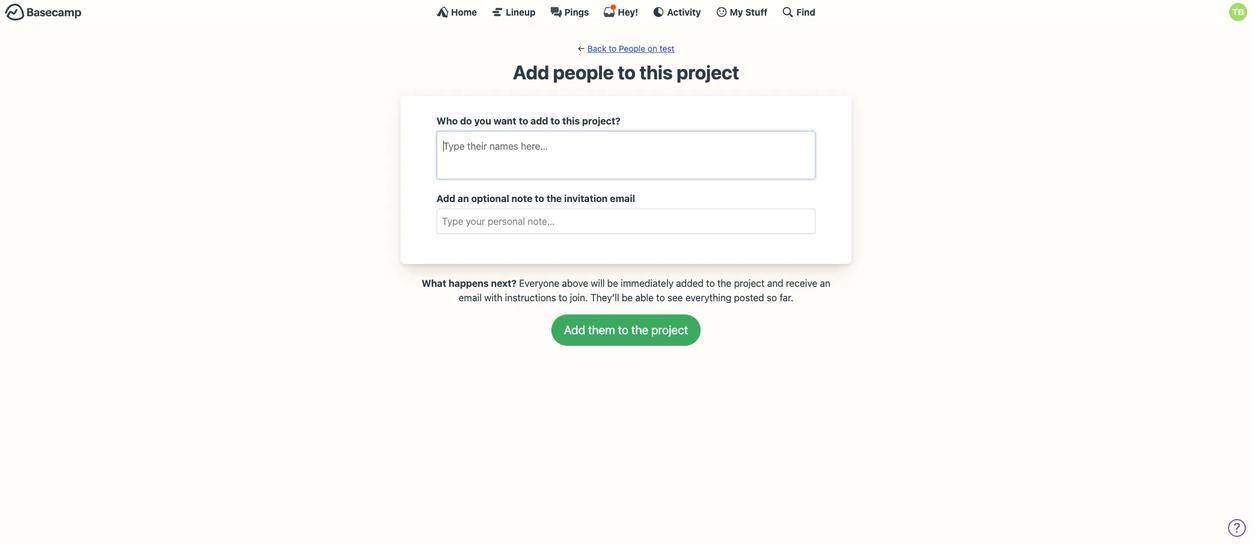 Task type: locate. For each thing, give the bounding box(es) containing it.
above
[[562, 278, 588, 289]]

test
[[660, 43, 675, 54]]

0 horizontal spatial email
[[459, 293, 482, 303]]

project?
[[582, 116, 621, 127]]

1 horizontal spatial add
[[513, 61, 549, 84]]

the up everything
[[718, 278, 732, 289]]

instructions
[[505, 293, 556, 303]]

1 horizontal spatial the
[[718, 278, 732, 289]]

0 horizontal spatial this
[[562, 116, 580, 127]]

type your personal note…
[[442, 216, 555, 227]]

email down what happens next?
[[459, 293, 482, 303]]

type your personal note… button
[[437, 209, 816, 234]]

stuff
[[745, 6, 768, 17]]

1 vertical spatial add
[[437, 193, 455, 204]]

email
[[610, 193, 635, 204], [459, 293, 482, 303]]

add for add an optional note to the invitation email
[[437, 193, 455, 204]]

add for add people to this project
[[513, 61, 549, 84]]

0 vertical spatial email
[[610, 193, 635, 204]]

see
[[668, 293, 683, 303]]

this down on
[[640, 61, 673, 84]]

and
[[767, 278, 784, 289]]

to left add
[[519, 116, 528, 127]]

0 vertical spatial be
[[607, 278, 618, 289]]

the up note…
[[547, 193, 562, 204]]

my
[[730, 6, 743, 17]]

hey! button
[[604, 4, 638, 18]]

who
[[437, 116, 458, 127]]

the
[[547, 193, 562, 204], [718, 278, 732, 289]]

the inside everyone above will be immediately added to the project and receive an email with instructions to join.       they'll be able to see everything posted so far.
[[718, 278, 732, 289]]

an
[[458, 193, 469, 204], [820, 278, 831, 289]]

1 horizontal spatial an
[[820, 278, 831, 289]]

optional
[[471, 193, 509, 204]]

be right will
[[607, 278, 618, 289]]

be left able
[[622, 293, 633, 303]]

1 vertical spatial project
[[734, 278, 765, 289]]

Who do you want to add to this project? text field
[[442, 137, 810, 155]]

back
[[588, 43, 607, 54]]

what happens next?
[[422, 278, 517, 289]]

my stuff
[[730, 6, 768, 17]]

to
[[609, 43, 617, 54], [618, 61, 636, 84], [519, 116, 528, 127], [551, 116, 560, 127], [535, 193, 544, 204], [706, 278, 715, 289], [559, 293, 568, 303], [656, 293, 665, 303]]

this
[[640, 61, 673, 84], [562, 116, 580, 127]]

0 vertical spatial an
[[458, 193, 469, 204]]

main element
[[0, 0, 1252, 23]]

activity link
[[653, 6, 701, 18]]

hey!
[[618, 6, 638, 17]]

←
[[578, 43, 585, 54]]

1 vertical spatial this
[[562, 116, 580, 127]]

0 horizontal spatial be
[[607, 278, 618, 289]]

add
[[513, 61, 549, 84], [437, 193, 455, 204]]

with
[[484, 293, 503, 303]]

what
[[422, 278, 446, 289]]

note…
[[528, 216, 555, 227]]

1 horizontal spatial this
[[640, 61, 673, 84]]

find
[[797, 6, 816, 17]]

personal
[[488, 216, 525, 227]]

do
[[460, 116, 472, 127]]

0 vertical spatial the
[[547, 193, 562, 204]]

an right receive
[[820, 278, 831, 289]]

note
[[512, 193, 533, 204]]

add up the type
[[437, 193, 455, 204]]

able
[[635, 293, 654, 303]]

this left project?
[[562, 116, 580, 127]]

to up everything
[[706, 278, 715, 289]]

None submit
[[551, 315, 701, 346]]

add up who do you want to add to this project?
[[513, 61, 549, 84]]

project
[[677, 61, 739, 84], [734, 278, 765, 289]]

lineup
[[506, 6, 536, 17]]

want
[[494, 116, 517, 127]]

0 vertical spatial add
[[513, 61, 549, 84]]

my stuff button
[[716, 6, 768, 18]]

1 vertical spatial the
[[718, 278, 732, 289]]

be
[[607, 278, 618, 289], [622, 293, 633, 303]]

0 horizontal spatial the
[[547, 193, 562, 204]]

1 vertical spatial email
[[459, 293, 482, 303]]

1 horizontal spatial be
[[622, 293, 633, 303]]

0 vertical spatial this
[[640, 61, 673, 84]]

email up the type your personal note… button at the top of page
[[610, 193, 635, 204]]

an up the type
[[458, 193, 469, 204]]

1 vertical spatial an
[[820, 278, 831, 289]]

activity
[[667, 6, 701, 17]]

0 horizontal spatial add
[[437, 193, 455, 204]]

next?
[[491, 278, 517, 289]]

add an optional note to the invitation email
[[437, 193, 635, 204]]

add people to this project
[[513, 61, 739, 84]]



Task type: vqa. For each thing, say whether or not it's contained in the screenshot.
the "My Stuff"
yes



Task type: describe. For each thing, give the bounding box(es) containing it.
far.
[[780, 293, 794, 303]]

invitation
[[564, 193, 608, 204]]

pings
[[565, 6, 589, 17]]

posted
[[734, 293, 764, 303]]

to right note
[[535, 193, 544, 204]]

your
[[466, 216, 485, 227]]

to right the back
[[609, 43, 617, 54]]

find button
[[782, 6, 816, 18]]

everything
[[686, 293, 732, 303]]

tim burton image
[[1230, 3, 1248, 21]]

join.
[[570, 293, 588, 303]]

they'll
[[591, 293, 619, 303]]

happens
[[449, 278, 489, 289]]

on
[[648, 43, 658, 54]]

immediately
[[621, 278, 674, 289]]

pings button
[[550, 6, 589, 18]]

everyone
[[519, 278, 560, 289]]

0 vertical spatial project
[[677, 61, 739, 84]]

to left see
[[656, 293, 665, 303]]

1 vertical spatial be
[[622, 293, 633, 303]]

added
[[676, 278, 704, 289]]

1 horizontal spatial email
[[610, 193, 635, 204]]

so
[[767, 293, 777, 303]]

type
[[442, 216, 463, 227]]

← back to people on test
[[578, 43, 675, 54]]

who do you want to add to this project?
[[437, 116, 621, 127]]

to left join. on the left
[[559, 293, 568, 303]]

add
[[531, 116, 548, 127]]

people
[[553, 61, 614, 84]]

to down '← back to people on test' on the top of the page
[[618, 61, 636, 84]]

will
[[591, 278, 605, 289]]

home link
[[437, 6, 477, 18]]

home
[[451, 6, 477, 17]]

back to people on test link
[[588, 43, 675, 54]]

lineup link
[[492, 6, 536, 18]]

0 horizontal spatial an
[[458, 193, 469, 204]]

receive
[[786, 278, 818, 289]]

an inside everyone above will be immediately added to the project and receive an email with instructions to join.       they'll be able to see everything posted so far.
[[820, 278, 831, 289]]

everyone above will be immediately added to the project and receive an email with instructions to join.       they'll be able to see everything posted so far.
[[459, 278, 831, 303]]

you
[[474, 116, 491, 127]]

email inside everyone above will be immediately added to the project and receive an email with instructions to join.       they'll be able to see everything posted so far.
[[459, 293, 482, 303]]

project inside everyone above will be immediately added to the project and receive an email with instructions to join.       they'll be able to see everything posted so far.
[[734, 278, 765, 289]]

switch accounts image
[[5, 3, 82, 22]]

people
[[619, 43, 646, 54]]

to right add
[[551, 116, 560, 127]]



